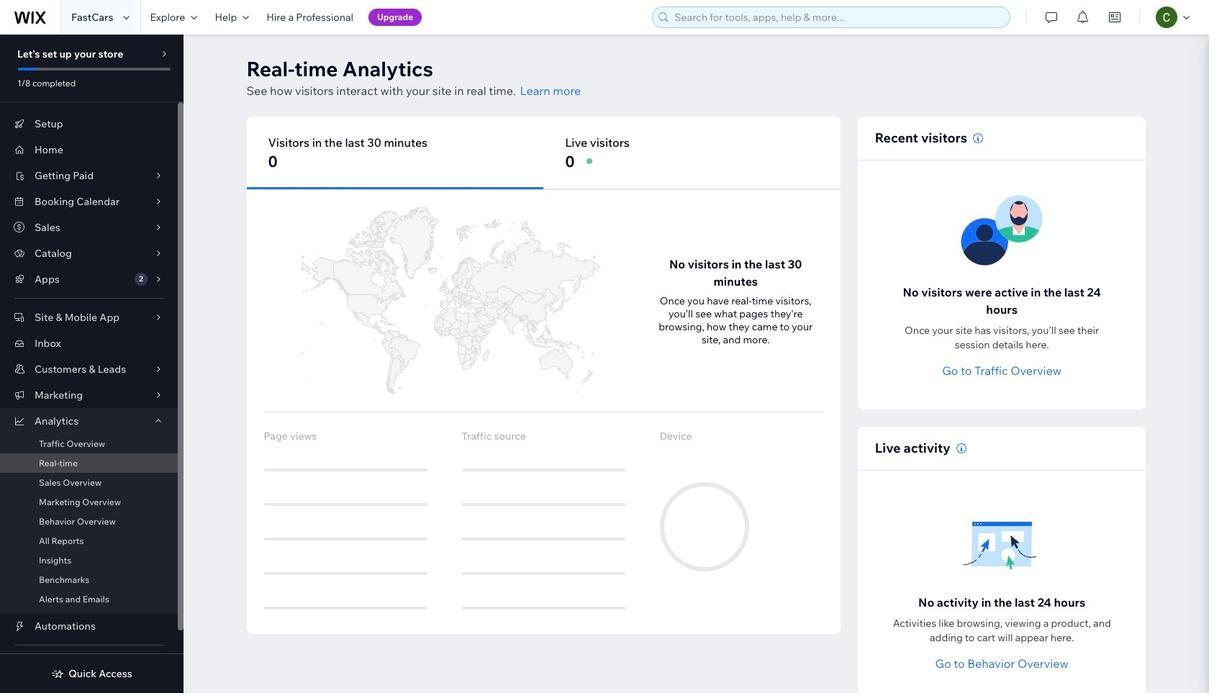 Task type: locate. For each thing, give the bounding box(es) containing it.
tab list
[[247, 117, 841, 189]]

a chart. image
[[264, 207, 631, 394]]

Search for tools, apps, help & more... field
[[670, 7, 1006, 27]]



Task type: vqa. For each thing, say whether or not it's contained in the screenshot.
ANYFILE
no



Task type: describe. For each thing, give the bounding box(es) containing it.
sidebar element
[[0, 35, 184, 693]]



